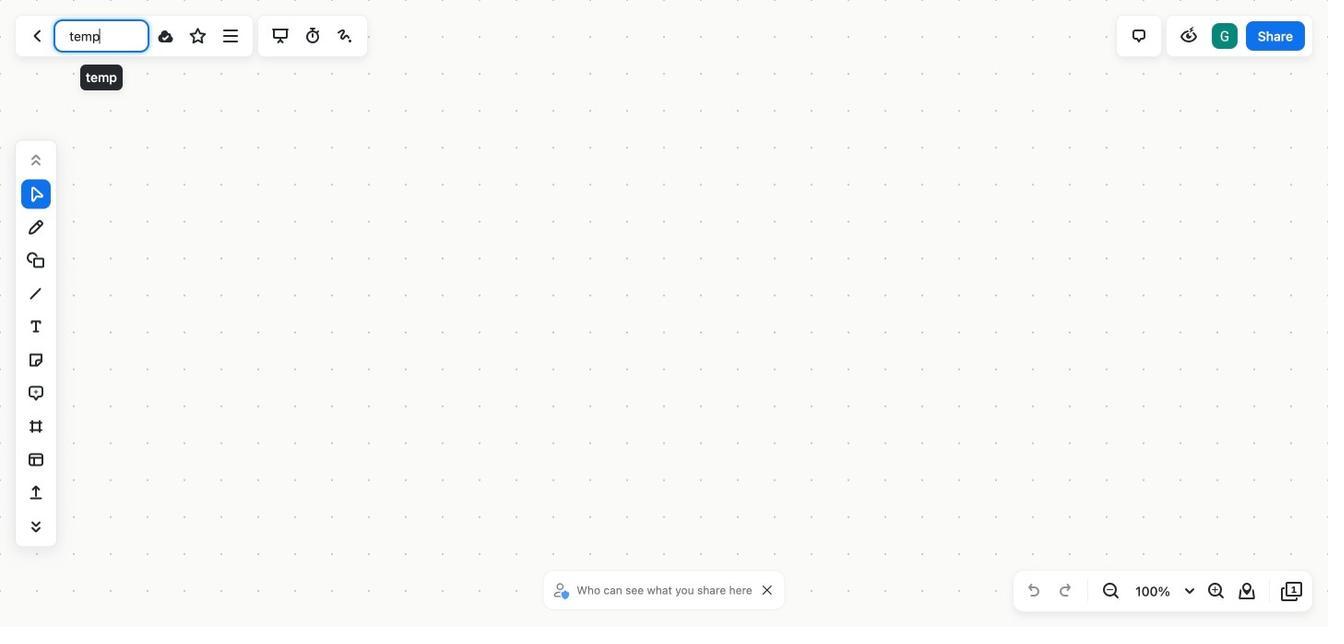 Task type: describe. For each thing, give the bounding box(es) containing it.
laser image
[[334, 25, 356, 47]]

close image
[[763, 586, 772, 595]]

comment panel image
[[1128, 25, 1150, 47]]

timer image
[[302, 25, 324, 47]]

dashboard image
[[27, 25, 49, 47]]

star this whiteboard image
[[187, 25, 209, 47]]

more options image
[[219, 25, 242, 47]]



Task type: vqa. For each thing, say whether or not it's contained in the screenshot.
Dashboard IMAGE
yes



Task type: locate. For each thing, give the bounding box(es) containing it.
zoom in image
[[1205, 580, 1227, 602]]

zoom out image
[[1100, 580, 1122, 602]]

pages image
[[1281, 580, 1304, 602]]

list item
[[1210, 21, 1240, 51]]

Document name text field
[[56, 21, 148, 51]]

list
[[1210, 21, 1240, 51]]

presentation image
[[269, 25, 291, 47]]

tooltip
[[78, 52, 125, 92]]



